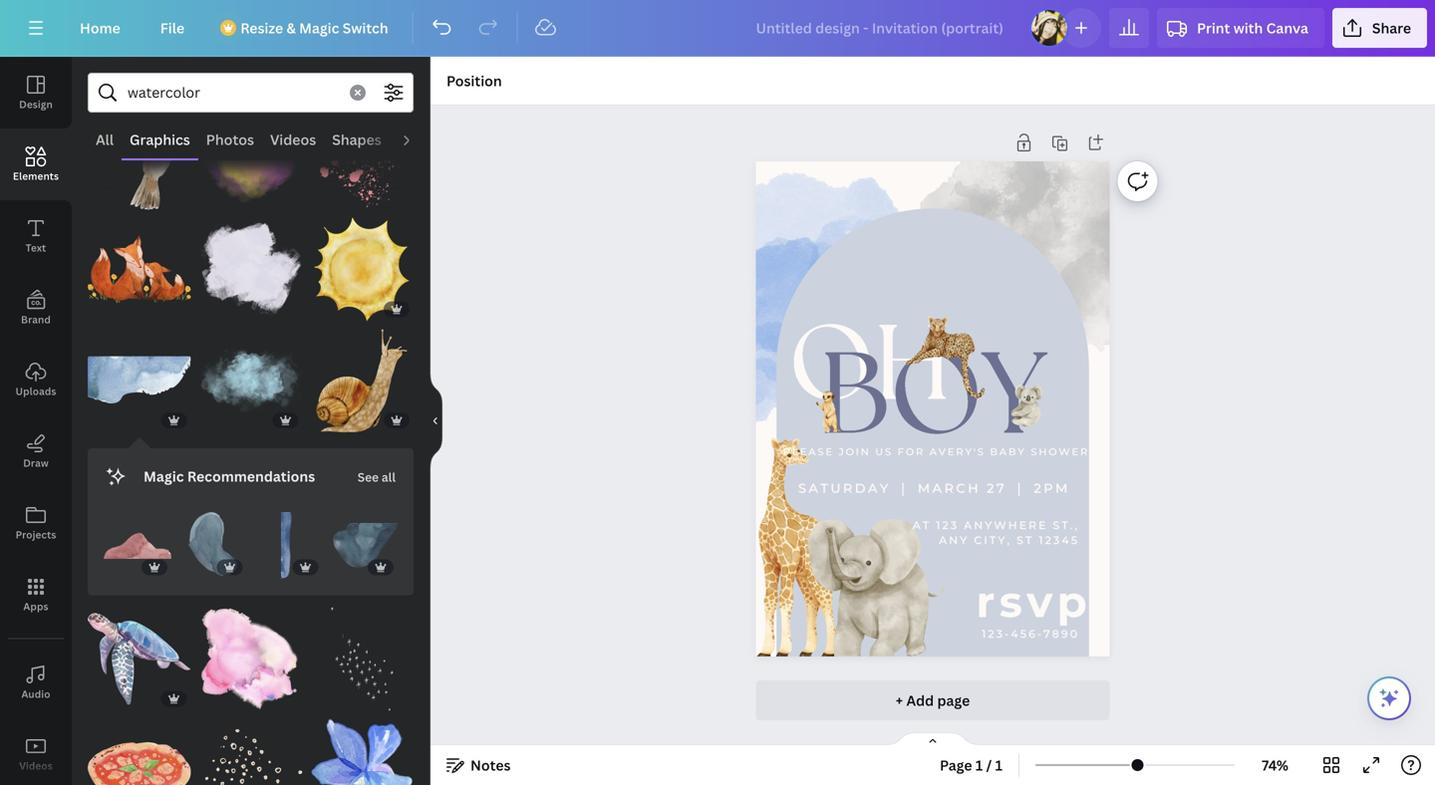 Task type: vqa. For each thing, say whether or not it's contained in the screenshot.
THE "TOP LEVEL NAVIGATION" element
no



Task type: describe. For each thing, give the bounding box(es) containing it.
draw
[[23, 457, 49, 470]]

2 │ from the left
[[1013, 480, 1028, 496]]

elements
[[13, 169, 59, 183]]

magic inside button
[[299, 18, 339, 37]]

draw button
[[0, 416, 72, 487]]

1 │ from the left
[[897, 480, 912, 496]]

0 horizontal spatial magic
[[144, 467, 184, 486]]

graphics
[[130, 130, 190, 149]]

/
[[987, 756, 992, 775]]

magic recommendations
[[144, 467, 315, 486]]

design
[[19, 98, 53, 111]]

all button
[[88, 121, 122, 159]]

74%
[[1262, 756, 1289, 775]]

1 1 from the left
[[976, 756, 983, 775]]

side panel tab list
[[0, 57, 72, 786]]

avery's
[[930, 446, 986, 458]]

file button
[[144, 8, 201, 48]]

27
[[987, 480, 1007, 496]]

notes button
[[439, 750, 519, 782]]

+ add page button
[[756, 681, 1110, 721]]

12345
[[1039, 534, 1080, 547]]

123
[[936, 519, 959, 532]]

notes
[[471, 756, 511, 775]]

saturday
[[798, 480, 891, 496]]

1 vertical spatial abstract watercolor brushstroke element image
[[199, 719, 302, 786]]

with
[[1234, 18, 1263, 37]]

abstract watercolor paint illustration image
[[199, 608, 302, 711]]

projects button
[[0, 487, 72, 559]]

home
[[80, 18, 120, 37]]

watercolor sun image
[[310, 218, 414, 321]]

recommendations
[[187, 467, 315, 486]]

uploads
[[15, 385, 56, 398]]

Design title text field
[[740, 8, 1022, 48]]

all
[[382, 469, 396, 485]]

1 vertical spatial audio button
[[0, 647, 72, 719]]

123-456-7890
[[982, 628, 1080, 640]]

74% button
[[1243, 750, 1308, 782]]

print
[[1197, 18, 1231, 37]]

home link
[[64, 8, 136, 48]]

watercolor decorative flower illustration image
[[310, 719, 414, 786]]

design button
[[0, 57, 72, 129]]

join
[[839, 446, 871, 458]]

brand button
[[0, 272, 72, 344]]

add
[[907, 691, 934, 710]]

st
[[1017, 534, 1034, 547]]

1 vertical spatial videos button
[[0, 719, 72, 786]]

+
[[896, 691, 903, 710]]

brand
[[21, 313, 51, 326]]

page 1 / 1
[[940, 756, 1003, 775]]

photos button
[[198, 121, 262, 159]]

boy
[[820, 330, 1046, 460]]

uploads button
[[0, 344, 72, 416]]

2 1 from the left
[[996, 756, 1003, 775]]

please
[[783, 446, 834, 458]]

apps
[[23, 600, 48, 614]]

resize & magic switch
[[240, 18, 388, 37]]

for
[[898, 446, 925, 458]]

watercolor sparrow illustration image
[[88, 107, 191, 210]]

st.,
[[1053, 519, 1080, 532]]

1 horizontal spatial audio button
[[390, 121, 445, 159]]

share button
[[1333, 8, 1428, 48]]

456-
[[1011, 628, 1044, 640]]

videos inside side panel tab list
[[19, 760, 53, 773]]

print with canva button
[[1157, 8, 1325, 48]]



Task type: locate. For each thing, give the bounding box(es) containing it.
text
[[26, 241, 46, 255]]

resize
[[240, 18, 283, 37]]

shapes button
[[324, 121, 390, 159]]

│
[[897, 480, 912, 496], [1013, 480, 1028, 496]]

us
[[875, 446, 893, 458]]

city,
[[974, 534, 1012, 547]]

0 horizontal spatial videos
[[19, 760, 53, 773]]

at
[[913, 519, 931, 532]]

0 vertical spatial videos button
[[262, 121, 324, 159]]

0 vertical spatial audio button
[[390, 121, 445, 159]]

watercolor baby & parent animals fox image
[[88, 218, 191, 321]]

file
[[160, 18, 185, 37]]

1 left /
[[976, 756, 983, 775]]

0 horizontal spatial audio button
[[0, 647, 72, 719]]

watercolor italian food pizza image
[[88, 719, 191, 786]]

page
[[940, 756, 973, 775]]

see
[[358, 469, 379, 485]]

audio right shapes button
[[398, 130, 437, 149]]

abstract watercolor brushstroke element image down abstract watercolor paint illustration "image"
[[199, 719, 302, 786]]

pink watercolor stain image
[[310, 107, 414, 210]]

all
[[96, 130, 114, 149]]

7890
[[1044, 628, 1080, 640]]

canva assistant image
[[1378, 687, 1402, 711]]

0 horizontal spatial audio
[[21, 688, 50, 701]]

0 horizontal spatial │
[[897, 480, 912, 496]]

show pages image
[[885, 732, 981, 748]]

audio inside side panel tab list
[[21, 688, 50, 701]]

1 horizontal spatial │
[[1013, 480, 1028, 496]]

│ down for
[[897, 480, 912, 496]]

audio
[[398, 130, 437, 149], [21, 688, 50, 701]]

group
[[88, 107, 191, 210], [199, 107, 302, 210], [310, 107, 414, 210], [310, 206, 414, 321], [88, 218, 191, 321], [199, 218, 302, 321], [310, 317, 414, 433], [88, 329, 191, 433], [199, 329, 302, 433], [179, 500, 247, 580], [330, 500, 398, 580], [104, 512, 171, 580], [255, 512, 322, 580], [88, 608, 191, 711], [199, 608, 302, 711], [310, 608, 414, 711], [88, 707, 191, 786], [310, 707, 414, 786], [199, 719, 302, 786]]

elements button
[[0, 129, 72, 200]]

any
[[939, 534, 969, 547]]

1 vertical spatial magic
[[144, 467, 184, 486]]

apps button
[[0, 559, 72, 631]]

share
[[1373, 18, 1412, 37]]

resize & magic switch button
[[209, 8, 404, 48]]

1 horizontal spatial magic
[[299, 18, 339, 37]]

0 vertical spatial abstract watercolor brushstroke element image
[[310, 608, 414, 711]]

1 horizontal spatial abstract watercolor brushstroke element image
[[310, 608, 414, 711]]

audio button
[[390, 121, 445, 159], [0, 647, 72, 719]]

magic
[[299, 18, 339, 37], [144, 467, 184, 486]]

videos button
[[262, 121, 324, 159], [0, 719, 72, 786]]

baby
[[990, 446, 1026, 458]]

print with canva
[[1197, 18, 1309, 37]]

rsvp
[[977, 575, 1092, 628]]

&
[[287, 18, 296, 37]]

1 right /
[[996, 756, 1003, 775]]

projects
[[16, 528, 56, 542]]

saturday │ march 27 │ 2pm
[[798, 480, 1070, 496]]

position
[[447, 71, 502, 90]]

1 horizontal spatial 1
[[996, 756, 1003, 775]]

1 vertical spatial audio
[[21, 688, 50, 701]]

1 horizontal spatial audio
[[398, 130, 437, 149]]

graphics button
[[122, 121, 198, 159]]

+ add page
[[896, 691, 970, 710]]

0 vertical spatial videos
[[270, 130, 316, 149]]

videos
[[270, 130, 316, 149], [19, 760, 53, 773]]

│ right 27
[[1013, 480, 1028, 496]]

magic left the recommendations
[[144, 467, 184, 486]]

main menu bar
[[0, 0, 1436, 57]]

text button
[[0, 200, 72, 272]]

see all
[[358, 469, 396, 485]]

watercolor turtle illustration image
[[88, 608, 191, 711]]

0 horizontal spatial 1
[[976, 756, 983, 775]]

audio button down apps
[[0, 647, 72, 719]]

123-
[[982, 628, 1011, 640]]

0 vertical spatial magic
[[299, 18, 339, 37]]

abstract watercolor brush stokes illustration image
[[199, 218, 302, 321]]

hide image
[[430, 373, 443, 469]]

position button
[[439, 65, 510, 97]]

pink yellow watercolor stain image
[[199, 107, 302, 210]]

0 horizontal spatial videos button
[[0, 719, 72, 786]]

Search elements search field
[[128, 74, 338, 112]]

1 horizontal spatial videos
[[270, 130, 316, 149]]

anywhere
[[964, 519, 1048, 532]]

shapes
[[332, 130, 382, 149]]

0 horizontal spatial abstract watercolor brushstroke element image
[[199, 719, 302, 786]]

abstract watercolor brushstroke element image
[[310, 608, 414, 711], [199, 719, 302, 786]]

0 vertical spatial audio
[[398, 130, 437, 149]]

switch
[[343, 18, 388, 37]]

1
[[976, 756, 983, 775], [996, 756, 1003, 775]]

magic right &
[[299, 18, 339, 37]]

march
[[918, 480, 981, 496]]

abstract watercolor shape illustration image
[[88, 329, 191, 433], [104, 512, 171, 580], [179, 512, 247, 580], [255, 512, 322, 580], [330, 512, 398, 580]]

abstract watercolor brushstroke element image up watercolor decorative flower illustration image
[[310, 608, 414, 711]]

please join us for avery's baby shower
[[783, 446, 1090, 458]]

watercolor snail image
[[310, 329, 414, 433]]

2pm
[[1034, 480, 1070, 496]]

blue watercolor cloud image
[[199, 329, 302, 433]]

photos
[[206, 130, 254, 149]]

see all button
[[356, 457, 398, 496]]

1 vertical spatial videos
[[19, 760, 53, 773]]

audio down apps
[[21, 688, 50, 701]]

page
[[938, 691, 970, 710]]

audio button right shapes
[[390, 121, 445, 159]]

canva
[[1267, 18, 1309, 37]]

shower
[[1031, 446, 1090, 458]]

1 horizontal spatial videos button
[[262, 121, 324, 159]]

at 123 anywhere st., any city, st 12345
[[913, 519, 1080, 547]]

oh
[[789, 304, 951, 424]]



